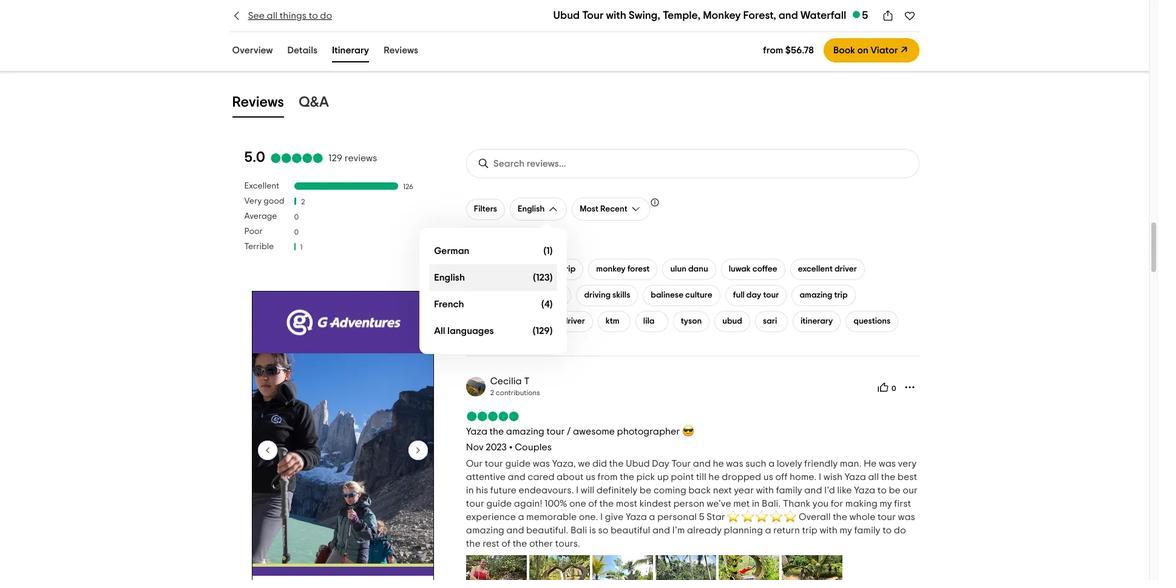 Task type: locate. For each thing, give the bounding box(es) containing it.
0 vertical spatial driver
[[835, 265, 857, 274]]

1 ⭐️ from the left
[[727, 513, 739, 523]]

i'd
[[824, 486, 835, 496]]

3 option from the top
[[429, 291, 557, 318]]

option containing english
[[429, 265, 557, 291]]

ubud inside 'our tour guide was yaza, we did the ubud day tour and he was such a lovely friendly man. he was very attentive and cared about us from the pick up point till he dropped us off home. i wish yaza all the best in his future endeavours. i will definitely be coming back next year with family and i'd like yaza to be our tour guide again! 100% one of the most kindest person we've met in bali. thank you for making my first experience a memorable one. i give yaza a personal 5 star ⭐️ ⭐️ ⭐️ ⭐️ ⭐️  overall the whole tour was amazing and beautiful. bali is so beautiful and i'm already planning a return trip with my family to do the rest of the other tours.'
[[626, 459, 650, 469]]

0 right poor
[[294, 229, 299, 236]]

see full review image image
[[466, 556, 527, 581], [529, 556, 590, 581], [592, 556, 653, 581], [655, 556, 716, 581], [719, 556, 779, 581], [782, 556, 842, 581]]

trip down the overall
[[802, 526, 818, 536]]

1 horizontal spatial do
[[894, 526, 906, 536]]

2 horizontal spatial trip
[[834, 291, 848, 300]]

open options menu image
[[904, 382, 916, 394]]

guide down •
[[505, 459, 531, 469]]

contributions
[[496, 390, 540, 397]]

0 vertical spatial english
[[518, 205, 545, 213]]

filter reviews element
[[244, 181, 442, 257]]

option
[[429, 238, 557, 265], [429, 265, 557, 291], [429, 291, 557, 318], [429, 318, 557, 345]]

1 vertical spatial reviews
[[232, 95, 284, 110]]

option down 'tegalalang'
[[429, 318, 557, 345]]

126
[[403, 183, 413, 190]]

a down kindest
[[649, 513, 655, 523]]

my
[[880, 500, 892, 509], [840, 526, 852, 536]]

was
[[533, 459, 550, 469], [726, 459, 743, 469], [879, 459, 896, 469], [898, 513, 915, 523]]

reviews down the overview button
[[232, 95, 284, 110]]

ubud button
[[715, 311, 750, 333]]

2 vertical spatial amazing
[[466, 526, 504, 536]]

day inside "button"
[[545, 265, 560, 274]]

do right things
[[320, 11, 332, 21]]

2 horizontal spatial amazing
[[800, 291, 832, 300]]

balinese culture button
[[643, 285, 720, 307]]

2 option from the top
[[429, 265, 557, 291]]

the up 2023
[[490, 427, 504, 437]]

from left $56.78
[[763, 46, 783, 55]]

languages
[[447, 326, 494, 336]]

0 horizontal spatial ubud
[[553, 10, 580, 21]]

a
[[269, 32, 275, 41], [373, 32, 379, 41], [769, 459, 775, 469], [518, 513, 524, 523], [649, 513, 655, 523], [765, 526, 771, 536]]

average
[[244, 212, 277, 221]]

from down did
[[598, 473, 618, 483]]

5.0 of 5 bubbles image
[[270, 153, 323, 163], [466, 412, 519, 422]]

1 vertical spatial 2
[[490, 390, 494, 397]]

amazing inside yaza the amazing tour / awesome photographer 😎 nov 2023 • couples
[[506, 427, 544, 437]]

all right see
[[267, 11, 278, 21]]

terrible
[[244, 243, 274, 251]]

day
[[545, 265, 560, 274], [746, 291, 761, 300]]

option up languages
[[429, 291, 557, 318]]

english up mentions
[[518, 205, 545, 213]]

1 vertical spatial guide
[[486, 500, 512, 509]]

with up bali.
[[756, 486, 774, 496]]

and left i'm
[[652, 526, 670, 536]]

1 horizontal spatial 5.0 of 5 bubbles image
[[466, 412, 519, 422]]

0 horizontal spatial amazing
[[466, 526, 504, 536]]

english inside english popup button
[[518, 205, 545, 213]]

0 vertical spatial trip
[[562, 265, 576, 274]]

do down 'first'
[[894, 526, 906, 536]]

tab list containing overview
[[215, 40, 435, 65]]

i left wish
[[819, 473, 821, 483]]

see full review image image down planning
[[719, 556, 779, 581]]

cared
[[528, 473, 555, 483]]

1 tab list from the top
[[215, 40, 435, 65]]

the up give
[[599, 500, 614, 509]]

2 inside cecilia t 2 contributions
[[490, 390, 494, 397]]

0 vertical spatial 5.0 of 5 bubbles image
[[270, 153, 323, 163]]

yaza the amazing tour / awesome photographer 😎 link
[[466, 427, 694, 437]]

1 horizontal spatial family
[[854, 526, 881, 536]]

amazing down excellent
[[800, 291, 832, 300]]

list box
[[420, 228, 567, 354]]

1 horizontal spatial tour
[[672, 459, 691, 469]]

0 horizontal spatial 2
[[301, 198, 305, 205]]

0 horizontal spatial driver
[[563, 317, 585, 326]]

yaza up nov
[[466, 427, 487, 437]]

1 vertical spatial 5
[[699, 513, 704, 523]]

2 tab list from the top
[[215, 89, 934, 120]]

a left return
[[765, 526, 771, 536]]

whole
[[849, 513, 876, 523]]

advertisement region
[[252, 291, 434, 581]]

1 vertical spatial in
[[752, 500, 760, 509]]

danu
[[688, 265, 708, 274]]

friendly
[[804, 459, 838, 469]]

excellent
[[244, 182, 279, 191]]

memorable
[[526, 513, 577, 523]]

with down the overall
[[820, 526, 838, 536]]

1 horizontal spatial ubud
[[626, 459, 650, 469]]

share image
[[882, 10, 894, 22]]

be down pick
[[640, 486, 651, 496]]

will
[[581, 486, 594, 496]]

english inside option
[[434, 273, 465, 283]]

lovely
[[777, 459, 802, 469]]

driver right excellent
[[835, 265, 857, 274]]

tour up sari
[[763, 291, 779, 300]]

reviews down photo
[[384, 46, 418, 55]]

4 option from the top
[[429, 318, 557, 345]]

popular mentions
[[466, 241, 542, 251]]

1 vertical spatial tour
[[672, 459, 691, 469]]

trip inside "button"
[[562, 265, 576, 274]]

1 horizontal spatial reviews button
[[381, 42, 421, 63]]

2 us from the left
[[763, 473, 773, 483]]

tegalalang rice terrace
[[474, 291, 564, 300]]

1 vertical spatial to
[[878, 486, 887, 496]]

trip right (123)
[[562, 265, 576, 274]]

1 vertical spatial my
[[840, 526, 852, 536]]

very
[[244, 197, 262, 206]]

was up cared at bottom
[[533, 459, 550, 469]]

lila button
[[635, 311, 668, 333]]

waterfall
[[800, 10, 846, 21]]

0 vertical spatial day
[[545, 265, 560, 274]]

driver right safe
[[563, 317, 585, 326]]

amazing inside button
[[800, 291, 832, 300]]

monkey forest
[[596, 265, 650, 274]]

tab list containing reviews
[[215, 89, 934, 120]]

nov
[[466, 443, 484, 453]]

driver
[[835, 265, 857, 274], [563, 317, 585, 326]]

safe driver button
[[536, 311, 593, 333]]

and right forest,
[[779, 10, 798, 21]]

tab list
[[215, 40, 435, 65], [215, 89, 934, 120]]

2 horizontal spatial with
[[820, 526, 838, 536]]

trip for day trip
[[562, 265, 576, 274]]

reviews button down the overview button
[[230, 92, 286, 118]]

1 vertical spatial tab list
[[215, 89, 934, 120]]

0 vertical spatial 2
[[301, 198, 305, 205]]

tour up point
[[672, 459, 691, 469]]

write
[[244, 32, 267, 41]]

0 vertical spatial 0
[[294, 213, 299, 221]]

0 vertical spatial reviews button
[[381, 42, 421, 63]]

0 horizontal spatial tour
[[582, 10, 604, 21]]

1 vertical spatial amazing
[[506, 427, 544, 437]]

0 horizontal spatial all
[[267, 11, 278, 21]]

safe
[[544, 317, 561, 326]]

0 horizontal spatial do
[[320, 11, 332, 21]]

upload a photo
[[338, 32, 407, 41]]

us up will
[[586, 473, 596, 483]]

reviews
[[384, 46, 418, 55], [232, 95, 284, 110]]

0 vertical spatial tour
[[582, 10, 604, 21]]

on
[[857, 46, 868, 55]]

trip down excellent driver button
[[834, 291, 848, 300]]

2 vertical spatial with
[[820, 526, 838, 536]]

0 horizontal spatial my
[[840, 526, 852, 536]]

1 vertical spatial i
[[576, 486, 579, 496]]

the left "best" on the bottom right
[[881, 473, 896, 483]]

amazing up couples at left
[[506, 427, 544, 437]]

yaza up beautiful
[[626, 513, 647, 523]]

very good
[[244, 197, 284, 206]]

all
[[267, 11, 278, 21], [868, 473, 879, 483]]

i left will
[[576, 486, 579, 496]]

full day tour button
[[725, 285, 787, 307]]

see full review image image down the rest at the left bottom
[[466, 556, 527, 581]]

reviews button down photo
[[381, 42, 421, 63]]

1 vertical spatial all
[[868, 473, 879, 483]]

man.
[[840, 459, 862, 469]]

day right the full
[[746, 291, 761, 300]]

5 see full review image image from the left
[[719, 556, 779, 581]]

0 vertical spatial with
[[606, 10, 626, 21]]

reviews for the left reviews button
[[232, 95, 284, 110]]

option containing french
[[429, 291, 557, 318]]

1 horizontal spatial amazing
[[506, 427, 544, 437]]

temple,
[[663, 10, 701, 21]]

i left give
[[600, 513, 603, 523]]

ubud
[[553, 10, 580, 21], [626, 459, 650, 469]]

home.
[[790, 473, 817, 483]]

(1)
[[544, 246, 553, 256]]

0 horizontal spatial 5
[[699, 513, 704, 523]]

amazing down experience
[[466, 526, 504, 536]]

0 vertical spatial from
[[763, 46, 783, 55]]

1 vertical spatial do
[[894, 526, 906, 536]]

3 see full review image image from the left
[[592, 556, 653, 581]]

overview button
[[230, 42, 275, 63]]

0 horizontal spatial english
[[434, 273, 465, 283]]

1 vertical spatial family
[[854, 526, 881, 536]]

0 horizontal spatial trip
[[562, 265, 576, 274]]

in left his
[[466, 486, 474, 496]]

tour
[[582, 10, 604, 21], [672, 459, 691, 469]]

0 vertical spatial do
[[320, 11, 332, 21]]

a right the write
[[269, 32, 275, 41]]

1 vertical spatial ubud
[[626, 459, 650, 469]]

0 vertical spatial reviews
[[384, 46, 418, 55]]

tour down his
[[466, 500, 484, 509]]

1 horizontal spatial 2
[[490, 390, 494, 397]]

tour left the / at the bottom of the page
[[547, 427, 565, 437]]

all languages
[[434, 326, 494, 336]]

tour
[[763, 291, 779, 300], [547, 427, 565, 437], [485, 459, 503, 469], [466, 500, 484, 509], [878, 513, 896, 523]]

0 right average
[[294, 213, 299, 221]]

next
[[713, 486, 732, 496]]

tour left swing, on the right top of page
[[582, 10, 604, 21]]

5.0 of 5 bubbles image up 2023
[[466, 412, 519, 422]]

yaza up making
[[854, 486, 875, 496]]

0 horizontal spatial reviews
[[232, 95, 284, 110]]

one.
[[579, 513, 598, 523]]

day down (1)
[[545, 265, 560, 274]]

we've
[[707, 500, 731, 509]]

was up dropped
[[726, 459, 743, 469]]

4 see full review image image from the left
[[655, 556, 716, 581]]

1 horizontal spatial from
[[763, 46, 783, 55]]

my left 'first'
[[880, 500, 892, 509]]

do inside the see all things to do link
[[320, 11, 332, 21]]

monkey
[[596, 265, 626, 274]]

ulun danu button
[[662, 259, 716, 280]]

100%
[[544, 500, 567, 509]]

1 vertical spatial english
[[434, 273, 465, 283]]

most
[[616, 500, 637, 509]]

the inside yaza the amazing tour / awesome photographer 😎 nov 2023 • couples
[[490, 427, 504, 437]]

all down he
[[868, 473, 879, 483]]

my down whole
[[840, 526, 852, 536]]

be left our on the right of the page
[[889, 486, 901, 496]]

0 vertical spatial tab list
[[215, 40, 435, 65]]

2 horizontal spatial i
[[819, 473, 821, 483]]

balinese
[[651, 291, 684, 300]]

0 horizontal spatial reviews button
[[230, 92, 286, 118]]

option down popular
[[429, 265, 557, 291]]

1 vertical spatial 5.0 of 5 bubbles image
[[466, 412, 519, 422]]

1 vertical spatial from
[[598, 473, 618, 483]]

0 horizontal spatial of
[[502, 540, 511, 549]]

0 horizontal spatial family
[[776, 486, 802, 496]]

0 horizontal spatial 5.0 of 5 bubbles image
[[270, 153, 323, 163]]

0 vertical spatial i
[[819, 473, 821, 483]]

all inside 'our tour guide was yaza, we did the ubud day tour and he was such a lovely friendly man. he was very attentive and cared about us from the pick up point till he dropped us off home. i wish yaza all the best in his future endeavours. i will definitely be coming back next year with family and i'd like yaza to be our tour guide again! 100% one of the most kindest person we've met in bali. thank you for making my first experience a memorable one. i give yaza a personal 5 star ⭐️ ⭐️ ⭐️ ⭐️ ⭐️  overall the whole tour was amazing and beautiful. bali is so beautiful and i'm already planning a return trip with my family to do the rest of the other tours.'
[[868, 473, 879, 483]]

family up 'thank'
[[776, 486, 802, 496]]

0 vertical spatial in
[[466, 486, 474, 496]]

2 vertical spatial trip
[[802, 526, 818, 536]]

itinerary button
[[330, 42, 372, 63]]

awesome
[[573, 427, 615, 437]]

the right did
[[609, 459, 624, 469]]

1 horizontal spatial us
[[763, 473, 773, 483]]

see full review image image down i'm
[[655, 556, 716, 581]]

2 ⭐️ from the left
[[742, 513, 754, 523]]

trip inside button
[[834, 291, 848, 300]]

with left swing, on the right top of page
[[606, 10, 626, 21]]

see full review image image down return
[[782, 556, 842, 581]]

thank
[[783, 500, 810, 509]]

1 horizontal spatial be
[[889, 486, 901, 496]]

1 horizontal spatial english
[[518, 205, 545, 213]]

😎
[[682, 427, 694, 437]]

of up the one.
[[588, 500, 597, 509]]

list box containing german
[[420, 228, 567, 354]]

amazing inside 'our tour guide was yaza, we did the ubud day tour and he was such a lovely friendly man. he was very attentive and cared about us from the pick up point till he dropped us off home. i wish yaza all the best in his future endeavours. i will definitely be coming back next year with family and i'd like yaza to be our tour guide again! 100% one of the most kindest person we've met in bali. thank you for making my first experience a memorable one. i give yaza a personal 5 star ⭐️ ⭐️ ⭐️ ⭐️ ⭐️  overall the whole tour was amazing and beautiful. bali is so beautiful and i'm already planning a return trip with my family to do the rest of the other tours.'
[[466, 526, 504, 536]]

he right till
[[709, 473, 720, 483]]

0 horizontal spatial from
[[598, 473, 618, 483]]

0
[[294, 213, 299, 221], [294, 229, 299, 236], [892, 385, 896, 392]]

trip for amazing trip
[[834, 291, 848, 300]]

0 vertical spatial family
[[776, 486, 802, 496]]

0 vertical spatial all
[[267, 11, 278, 21]]

2 vertical spatial i
[[600, 513, 603, 523]]

0 button
[[874, 378, 900, 398]]

1 vertical spatial trip
[[834, 291, 848, 300]]

4 ⭐️ from the left
[[770, 513, 782, 523]]

1 vertical spatial with
[[756, 486, 774, 496]]

1 vertical spatial day
[[746, 291, 761, 300]]

2 right good
[[301, 198, 305, 205]]

0 horizontal spatial with
[[606, 10, 626, 21]]

1 horizontal spatial my
[[880, 500, 892, 509]]

0 left the open options menu image
[[892, 385, 896, 392]]

129 reviews
[[328, 153, 377, 163]]

2 right cecilia t image
[[490, 390, 494, 397]]

french
[[434, 300, 464, 309]]

1 option from the top
[[429, 238, 557, 265]]

option down filters button
[[429, 238, 557, 265]]

family down whole
[[854, 526, 881, 536]]

in right met
[[752, 500, 760, 509]]

1 vertical spatial 0
[[294, 229, 299, 236]]

guide down future on the bottom
[[486, 500, 512, 509]]

5.0 of 5 bubbles image left 129
[[270, 153, 323, 163]]

see full review image image down beautiful
[[592, 556, 653, 581]]

5 up already
[[699, 513, 704, 523]]

0 vertical spatial 5
[[862, 10, 868, 21]]

1 horizontal spatial reviews
[[384, 46, 418, 55]]

he up dropped
[[713, 459, 724, 469]]

tour down 'first'
[[878, 513, 896, 523]]

1 vertical spatial driver
[[563, 317, 585, 326]]

5 left share "image" at top right
[[862, 10, 868, 21]]

1 horizontal spatial in
[[752, 500, 760, 509]]

amazing trip
[[800, 291, 848, 300]]

viator
[[871, 46, 898, 55]]

0 vertical spatial amazing
[[800, 291, 832, 300]]

pick
[[636, 473, 655, 483]]

1 horizontal spatial driver
[[835, 265, 857, 274]]

us left off
[[763, 473, 773, 483]]

english up french
[[434, 273, 465, 283]]

1 horizontal spatial day
[[746, 291, 761, 300]]

1 horizontal spatial trip
[[802, 526, 818, 536]]

search image
[[478, 158, 490, 170]]

see full review image image down tours.
[[529, 556, 590, 581]]

cecilia
[[490, 377, 522, 387]]

of right the rest at the left bottom
[[502, 540, 511, 549]]

0 horizontal spatial day
[[545, 265, 560, 274]]

swing,
[[629, 10, 660, 21]]



Task type: vqa. For each thing, say whether or not it's contained in the screenshot.


Task type: describe. For each thing, give the bounding box(es) containing it.
a left photo
[[373, 32, 379, 41]]

you
[[813, 500, 829, 509]]

driver for excellent driver
[[835, 265, 857, 274]]

1 us from the left
[[586, 473, 596, 483]]

ubud tour with swing, temple, monkey forest, and waterfall
[[553, 10, 846, 21]]

0 horizontal spatial in
[[466, 486, 474, 496]]

(123)
[[533, 273, 553, 283]]

review
[[277, 32, 305, 41]]

kindest
[[639, 500, 671, 509]]

0 for poor
[[294, 229, 299, 236]]

safe driver
[[544, 317, 585, 326]]

forest,
[[743, 10, 776, 21]]

5.0
[[244, 151, 265, 165]]

bali
[[571, 526, 587, 536]]

year
[[734, 486, 754, 496]]

tour inside yaza the amazing tour / awesome photographer 😎 nov 2023 • couples
[[547, 427, 565, 437]]

trip inside 'our tour guide was yaza, we did the ubud day tour and he was such a lovely friendly man. he was very attentive and cared about us from the pick up point till he dropped us off home. i wish yaza all the best in his future endeavours. i will definitely be coming back next year with family and i'd like yaza to be our tour guide again! 100% one of the most kindest person we've met in bali. thank you for making my first experience a memorable one. i give yaza a personal 5 star ⭐️ ⭐️ ⭐️ ⭐️ ⭐️  overall the whole tour was amazing and beautiful. bali is so beautiful and i'm already planning a return trip with my family to do the rest of the other tours.'
[[802, 526, 818, 536]]

balinese culture
[[651, 291, 712, 300]]

yaza inside yaza the amazing tour / awesome photographer 😎 nov 2023 • couples
[[466, 427, 487, 437]]

2 see full review image image from the left
[[529, 556, 590, 581]]

the up definitely
[[620, 473, 634, 483]]

again!
[[514, 500, 542, 509]]

skills
[[612, 291, 630, 300]]

0 vertical spatial guide
[[505, 459, 531, 469]]

0 vertical spatial my
[[880, 500, 892, 509]]

best
[[898, 473, 917, 483]]

up
[[657, 473, 669, 483]]

1 horizontal spatial with
[[756, 486, 774, 496]]

is
[[589, 526, 596, 536]]

luwak
[[729, 265, 751, 274]]

0 vertical spatial he
[[713, 459, 724, 469]]

he
[[864, 459, 877, 469]]

5 ⭐️ from the left
[[784, 513, 797, 523]]

such
[[745, 459, 766, 469]]

overall
[[799, 513, 831, 523]]

day inside button
[[746, 291, 761, 300]]

1
[[300, 244, 303, 251]]

upload a photo link
[[324, 22, 421, 50]]

other
[[529, 540, 553, 549]]

2 vertical spatial to
[[883, 526, 892, 536]]

his
[[476, 486, 488, 496]]

from $56.78
[[763, 46, 814, 55]]

from inside 'our tour guide was yaza, we did the ubud day tour and he was such a lovely friendly man. he was very attentive and cared about us from the pick up point till he dropped us off home. i wish yaza all the best in his future endeavours. i will definitely be coming back next year with family and i'd like yaza to be our tour guide again! 100% one of the most kindest person we've met in bali. thank you for making my first experience a memorable one. i give yaza a personal 5 star ⭐️ ⭐️ ⭐️ ⭐️ ⭐️  overall the whole tour was amazing and beautiful. bali is so beautiful and i'm already planning a return trip with my family to do the rest of the other tours.'
[[598, 473, 618, 483]]

Search search field
[[493, 158, 595, 170]]

dropped
[[722, 473, 761, 483]]

excellent driver button
[[790, 259, 865, 280]]

driving skills
[[584, 291, 630, 300]]

and up you
[[804, 486, 822, 496]]

couples
[[515, 443, 552, 453]]

was right he
[[879, 459, 896, 469]]

the left the other
[[513, 540, 527, 549]]

culture
[[685, 291, 712, 300]]

luwak coffee button
[[721, 259, 785, 280]]

tegalalang
[[474, 291, 516, 300]]

upload
[[338, 32, 370, 41]]

1 horizontal spatial i
[[600, 513, 603, 523]]

cecilia t link
[[490, 377, 530, 387]]

person
[[673, 500, 705, 509]]

monkey
[[703, 10, 741, 21]]

2 be from the left
[[889, 486, 901, 496]]

driving
[[584, 291, 611, 300]]

ulun
[[670, 265, 686, 274]]

reviews
[[345, 153, 377, 163]]

driver for safe driver
[[563, 317, 585, 326]]

excellent
[[798, 265, 833, 274]]

tegalalang rice terrace button
[[466, 285, 571, 307]]

amazing trip button
[[792, 285, 856, 307]]

ktm
[[606, 317, 619, 326]]

cecilia t 2 contributions
[[490, 377, 540, 397]]

yaza down man.
[[845, 473, 866, 483]]

2023
[[486, 443, 507, 453]]

see all things to do link
[[230, 9, 332, 22]]

rest
[[483, 540, 499, 549]]

our tour guide was yaza, we did the ubud day tour and he was such a lovely friendly man. he was very attentive and cared about us from the pick up point till he dropped us off home. i wish yaza all the best in his future endeavours. i will definitely be coming back next year with family and i'd like yaza to be our tour guide again! 100% one of the most kindest person we've met in bali. thank you for making my first experience a memorable one. i give yaza a personal 5 star ⭐️ ⭐️ ⭐️ ⭐️ ⭐️  overall the whole tour was amazing and beautiful. bali is so beautiful and i'm already planning a return trip with my family to do the rest of the other tours.
[[466, 459, 918, 549]]

back
[[688, 486, 711, 496]]

so
[[598, 526, 608, 536]]

q&a
[[299, 95, 329, 110]]

coming
[[654, 486, 686, 496]]

was down 'first'
[[898, 513, 915, 523]]

sari
[[763, 317, 777, 326]]

planning
[[724, 526, 763, 536]]

rice
[[518, 291, 533, 300]]

beautiful
[[611, 526, 650, 536]]

6 see full review image image from the left
[[782, 556, 842, 581]]

and up till
[[693, 459, 711, 469]]

cecilia t image
[[466, 377, 485, 397]]

details
[[287, 46, 318, 55]]

a right such
[[769, 459, 775, 469]]

save to a trip image
[[904, 10, 916, 22]]

wish
[[824, 473, 843, 483]]

poor
[[244, 228, 263, 236]]

tour up attentive
[[485, 459, 503, 469]]

driving skills button
[[576, 285, 638, 307]]

german
[[434, 246, 469, 256]]

and down experience
[[506, 526, 524, 536]]

our
[[466, 459, 483, 469]]

5 inside 'our tour guide was yaza, we did the ubud day tour and he was such a lovely friendly man. he was very attentive and cared about us from the pick up point till he dropped us off home. i wish yaza all the best in his future endeavours. i will definitely be coming back next year with family and i'd like yaza to be our tour guide again! 100% one of the most kindest person we've met in bali. thank you for making my first experience a memorable one. i give yaza a personal 5 star ⭐️ ⭐️ ⭐️ ⭐️ ⭐️  overall the whole tour was amazing and beautiful. bali is so beautiful and i'm already planning a return trip with my family to do the rest of the other tours.'
[[699, 513, 704, 523]]

2 inside filter reviews element
[[301, 198, 305, 205]]

recent
[[600, 205, 627, 213]]

did
[[592, 459, 607, 469]]

the left the rest at the left bottom
[[466, 540, 481, 549]]

option containing all languages
[[429, 318, 557, 345]]

ktm button
[[598, 311, 631, 333]]

reviews for the rightmost reviews button
[[384, 46, 418, 55]]

endeavours.
[[519, 486, 574, 496]]

0 for average
[[294, 213, 299, 221]]

0 vertical spatial ubud
[[553, 10, 580, 21]]

yaza the amazing tour / awesome photographer 😎 nov 2023 • couples
[[466, 427, 694, 453]]

0 vertical spatial of
[[588, 500, 597, 509]]

1 be from the left
[[640, 486, 651, 496]]

0 inside button
[[892, 385, 896, 392]]

0 vertical spatial to
[[309, 11, 318, 21]]

luwak coffee
[[729, 265, 777, 274]]

1 vertical spatial he
[[709, 473, 720, 483]]

first
[[894, 500, 911, 509]]

about
[[557, 473, 584, 483]]

excellent driver
[[798, 265, 857, 274]]

most recent button
[[572, 198, 650, 221]]

a down again! in the left of the page
[[518, 513, 524, 523]]

the down for
[[833, 513, 847, 523]]

tour inside button
[[763, 291, 779, 300]]

(4)
[[541, 300, 553, 309]]

personal
[[657, 513, 697, 523]]

1 horizontal spatial 5
[[862, 10, 868, 21]]

3 ⭐️ from the left
[[756, 513, 768, 523]]

do inside 'our tour guide was yaza, we did the ubud day tour and he was such a lovely friendly man. he was very attentive and cared about us from the pick up point till he dropped us off home. i wish yaza all the best in his future endeavours. i will definitely be coming back next year with family and i'd like yaza to be our tour guide again! 100% one of the most kindest person we've met in bali. thank you for making my first experience a memorable one. i give yaza a personal 5 star ⭐️ ⭐️ ⭐️ ⭐️ ⭐️  overall the whole tour was amazing and beautiful. bali is so beautiful and i'm already planning a return trip with my family to do the rest of the other tours.'
[[894, 526, 906, 536]]

•
[[509, 443, 513, 453]]

q&a button
[[296, 92, 331, 118]]

and up future on the bottom
[[508, 473, 525, 483]]

book on viator link
[[824, 38, 919, 63]]

1 see full review image image from the left
[[466, 556, 527, 581]]

option containing german
[[429, 238, 557, 265]]

0 horizontal spatial i
[[576, 486, 579, 496]]

tour inside 'our tour guide was yaza, we did the ubud day tour and he was such a lovely friendly man. he was very attentive and cared about us from the pick up point till he dropped us off home. i wish yaza all the best in his future endeavours. i will definitely be coming back next year with family and i'd like yaza to be our tour guide again! 100% one of the most kindest person we've met in bali. thank you for making my first experience a memorable one. i give yaza a personal 5 star ⭐️ ⭐️ ⭐️ ⭐️ ⭐️  overall the whole tour was amazing and beautiful. bali is so beautiful and i'm already planning a return trip with my family to do the rest of the other tours.'
[[672, 459, 691, 469]]

details button
[[285, 42, 320, 63]]

day trip
[[545, 265, 576, 274]]

(129)
[[533, 326, 553, 336]]

ubud
[[722, 317, 742, 326]]



